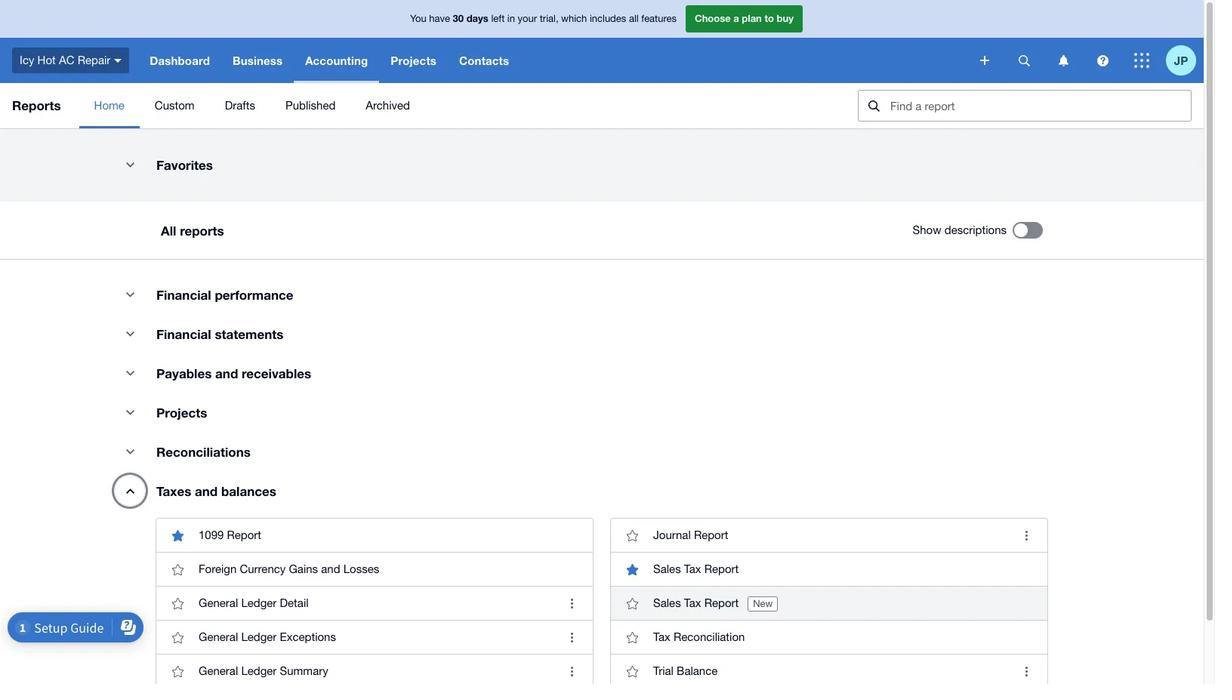Task type: vqa. For each thing, say whether or not it's contained in the screenshot.
svg icon to the right
no



Task type: locate. For each thing, give the bounding box(es) containing it.
trial
[[653, 665, 674, 677]]

financial statements
[[156, 326, 284, 342]]

1 svg image from the left
[[1018, 55, 1030, 66]]

1 collapse report group image from the top
[[115, 150, 145, 180]]

statements
[[215, 326, 284, 342]]

1 horizontal spatial projects
[[391, 54, 437, 67]]

ledger
[[241, 597, 277, 610], [241, 631, 277, 643], [241, 665, 277, 677]]

all
[[161, 222, 176, 238]]

choose a plan to buy
[[695, 12, 794, 24]]

2 sales from the top
[[653, 597, 681, 610]]

includes
[[590, 13, 626, 24]]

2 financial from the top
[[156, 326, 211, 342]]

favorite image for sales tax report
[[617, 656, 647, 684]]

business
[[233, 54, 283, 67]]

financial up payables
[[156, 326, 211, 342]]

favorite image inside trial balance link
[[617, 656, 647, 684]]

sales up tax reconciliation
[[653, 597, 681, 610]]

your
[[518, 13, 537, 24]]

favorite image inside foreign currency gains and losses 'link'
[[162, 554, 193, 585]]

collapse report group image
[[115, 150, 145, 180], [115, 279, 145, 310], [115, 358, 145, 388], [115, 397, 145, 427], [115, 437, 145, 467]]

ledger inside "general ledger summary" link
[[241, 665, 277, 677]]

icy hot ac repair button
[[0, 38, 138, 83]]

and down financial statements at the left
[[215, 366, 238, 381]]

2 horizontal spatial svg image
[[1134, 53, 1150, 68]]

general down general ledger detail
[[199, 631, 238, 643]]

favorite image for general ledger detail
[[162, 588, 193, 619]]

hot
[[37, 53, 56, 66]]

and for payables
[[215, 366, 238, 381]]

1 more options image from the top
[[557, 588, 587, 619]]

and right gains
[[321, 563, 340, 576]]

reports
[[12, 97, 61, 113]]

repair
[[78, 53, 110, 66]]

ledger up the general ledger summary
[[241, 631, 277, 643]]

favorite image for foreign currency gains and losses
[[162, 656, 193, 684]]

more options image inside general ledger exceptions link
[[557, 622, 587, 653]]

custom link
[[140, 83, 210, 128]]

1 financial from the top
[[156, 287, 211, 303]]

more options image
[[1011, 520, 1042, 551], [557, 656, 587, 684], [1011, 656, 1042, 684]]

sales tax report down journal report
[[653, 563, 739, 576]]

general down the general ledger exceptions
[[199, 665, 238, 677]]

navigation
[[138, 38, 970, 83]]

tax inside sales tax report link
[[684, 563, 701, 576]]

navigation inside "banner"
[[138, 38, 970, 83]]

projects
[[391, 54, 437, 67], [156, 405, 207, 421]]

and
[[215, 366, 238, 381], [195, 483, 218, 499], [321, 563, 340, 576]]

financial up financial statements at the left
[[156, 287, 211, 303]]

2 vertical spatial and
[[321, 563, 340, 576]]

2 collapse report group image from the top
[[115, 279, 145, 310]]

dashboard link
[[138, 38, 221, 83]]

more options image for trial balance
[[1011, 656, 1042, 684]]

foreign
[[199, 563, 237, 576]]

sales down journal
[[653, 563, 681, 576]]

journal report
[[653, 529, 728, 542]]

buy
[[777, 12, 794, 24]]

3 collapse report group image from the top
[[115, 358, 145, 388]]

general ledger exceptions link
[[156, 620, 593, 654]]

1 sales from the top
[[653, 563, 681, 576]]

1 vertical spatial ledger
[[241, 631, 277, 643]]

jp
[[1174, 53, 1188, 67]]

svg image right repair
[[114, 59, 122, 62]]

reconciliations
[[156, 444, 251, 460]]

and right taxes
[[195, 483, 218, 499]]

you have 30 days left in your trial, which includes all features
[[410, 12, 677, 24]]

general ledger detail link
[[156, 586, 593, 620]]

navigation containing dashboard
[[138, 38, 970, 83]]

4 collapse report group image from the top
[[115, 397, 145, 427]]

journal report link
[[611, 519, 1048, 552]]

0 vertical spatial sales tax report
[[653, 563, 739, 576]]

1 vertical spatial sales
[[653, 597, 681, 610]]

1 horizontal spatial svg image
[[980, 56, 989, 65]]

favorite image inside "general ledger summary" link
[[162, 656, 193, 684]]

tax down journal report
[[684, 563, 701, 576]]

icy
[[20, 53, 34, 66]]

0 vertical spatial financial
[[156, 287, 211, 303]]

ledger down currency
[[241, 597, 277, 610]]

0 horizontal spatial svg image
[[114, 59, 122, 62]]

general ledger summary link
[[156, 654, 593, 684]]

favorite image for general ledger exceptions
[[162, 622, 193, 653]]

1 sales tax report from the top
[[653, 563, 739, 576]]

1 vertical spatial sales tax report
[[653, 597, 739, 610]]

and inside 'link'
[[321, 563, 340, 576]]

projects down you
[[391, 54, 437, 67]]

more options image
[[557, 588, 587, 619], [557, 622, 587, 653]]

collapse report group image
[[115, 319, 145, 349]]

0 vertical spatial projects
[[391, 54, 437, 67]]

1 vertical spatial and
[[195, 483, 218, 499]]

accounting
[[305, 54, 368, 67]]

more options image for journal report
[[1011, 520, 1042, 551]]

in
[[507, 13, 515, 24]]

1 ledger from the top
[[241, 597, 277, 610]]

payables and receivables
[[156, 366, 311, 381]]

sales
[[653, 563, 681, 576], [653, 597, 681, 610]]

favorite image inside tax reconciliation link
[[617, 622, 647, 653]]

0 vertical spatial ledger
[[241, 597, 277, 610]]

more options image inside the journal report link
[[1011, 520, 1042, 551]]

favorite image for journal report
[[617, 520, 647, 551]]

sales tax report up tax reconciliation
[[653, 597, 739, 610]]

features
[[641, 13, 677, 24]]

report
[[227, 529, 261, 542], [694, 529, 728, 542], [704, 563, 739, 576], [704, 597, 739, 610]]

archived
[[366, 99, 410, 112]]

more options image inside general ledger detail "link"
[[557, 588, 587, 619]]

2 horizontal spatial svg image
[[1097, 55, 1108, 66]]

all reports
[[161, 222, 224, 238]]

favorite image inside the journal report link
[[617, 520, 647, 551]]

collapse report group image for favorites
[[115, 150, 145, 180]]

0 vertical spatial and
[[215, 366, 238, 381]]

general for general ledger exceptions
[[199, 631, 238, 643]]

tax up trial
[[653, 631, 671, 643]]

general down foreign
[[199, 597, 238, 610]]

2 more options image from the top
[[557, 622, 587, 653]]

5 collapse report group image from the top
[[115, 437, 145, 467]]

ledger down the general ledger exceptions
[[241, 665, 277, 677]]

1 horizontal spatial svg image
[[1059, 55, 1068, 66]]

0 vertical spatial tax
[[684, 563, 701, 576]]

0 vertical spatial general
[[199, 597, 238, 610]]

ac
[[59, 53, 74, 66]]

general
[[199, 597, 238, 610], [199, 631, 238, 643], [199, 665, 238, 677]]

0 horizontal spatial svg image
[[1018, 55, 1030, 66]]

more options image for general ledger detail
[[557, 588, 587, 619]]

1 general from the top
[[199, 597, 238, 610]]

remove favorite image
[[162, 520, 193, 551]]

financial
[[156, 287, 211, 303], [156, 326, 211, 342]]

tax
[[684, 563, 701, 576], [684, 597, 701, 610], [653, 631, 671, 643]]

2 ledger from the top
[[241, 631, 277, 643]]

2 vertical spatial general
[[199, 665, 238, 677]]

descriptions
[[945, 224, 1007, 236]]

ledger for summary
[[241, 665, 277, 677]]

tax up tax reconciliation
[[684, 597, 701, 610]]

1 vertical spatial more options image
[[557, 622, 587, 653]]

banner
[[0, 0, 1204, 83]]

3 ledger from the top
[[241, 665, 277, 677]]

show
[[913, 224, 942, 236]]

1 vertical spatial general
[[199, 631, 238, 643]]

sales tax report
[[653, 563, 739, 576], [653, 597, 739, 610]]

svg image up find a report text box
[[980, 56, 989, 65]]

general inside "link"
[[199, 597, 238, 610]]

expand report group image
[[115, 476, 145, 506]]

general for general ledger detail
[[199, 597, 238, 610]]

projects button
[[379, 38, 448, 83]]

collapse report group image for payables and receivables
[[115, 358, 145, 388]]

2 vertical spatial ledger
[[241, 665, 277, 677]]

2 vertical spatial tax
[[653, 631, 671, 643]]

1 vertical spatial financial
[[156, 326, 211, 342]]

menu
[[79, 83, 846, 128]]

None field
[[858, 90, 1192, 122]]

ledger inside general ledger exceptions link
[[241, 631, 277, 643]]

favorite image
[[617, 520, 647, 551], [162, 554, 193, 585], [162, 588, 193, 619], [162, 622, 193, 653], [617, 622, 647, 653]]

published
[[285, 99, 336, 112]]

0 vertical spatial sales
[[653, 563, 681, 576]]

projects down payables
[[156, 405, 207, 421]]

svg image
[[1018, 55, 1030, 66], [1059, 55, 1068, 66], [1097, 55, 1108, 66]]

ledger inside general ledger detail "link"
[[241, 597, 277, 610]]

favorite image
[[617, 588, 647, 619], [162, 656, 193, 684], [617, 656, 647, 684]]

2 general from the top
[[199, 631, 238, 643]]

exceptions
[[280, 631, 336, 643]]

3 general from the top
[[199, 665, 238, 677]]

archived link
[[351, 83, 425, 128]]

0 vertical spatial more options image
[[557, 588, 587, 619]]

svg image
[[1134, 53, 1150, 68], [980, 56, 989, 65], [114, 59, 122, 62]]

svg image left jp
[[1134, 53, 1150, 68]]

0 horizontal spatial projects
[[156, 405, 207, 421]]

losses
[[343, 563, 379, 576]]

performance
[[215, 287, 293, 303]]

collapse report group image for projects
[[115, 397, 145, 427]]

report right journal
[[694, 529, 728, 542]]

plan
[[742, 12, 762, 24]]



Task type: describe. For each thing, give the bounding box(es) containing it.
general ledger summary
[[199, 665, 328, 677]]

drafts link
[[210, 83, 270, 128]]

published link
[[270, 83, 351, 128]]

menu containing home
[[79, 83, 846, 128]]

all
[[629, 13, 639, 24]]

general ledger exceptions
[[199, 631, 336, 643]]

more options image for general ledger exceptions
[[557, 622, 587, 653]]

2 svg image from the left
[[1059, 55, 1068, 66]]

accounting button
[[294, 38, 379, 83]]

icy hot ac repair
[[20, 53, 110, 66]]

choose
[[695, 12, 731, 24]]

tax inside tax reconciliation link
[[653, 631, 671, 643]]

30
[[453, 12, 464, 24]]

drafts
[[225, 99, 255, 112]]

remove favorite image
[[617, 554, 647, 585]]

report up reconciliation
[[704, 597, 739, 610]]

ledger for exceptions
[[241, 631, 277, 643]]

taxes and balances
[[156, 483, 276, 499]]

summary
[[280, 665, 328, 677]]

collapse report group image for reconciliations
[[115, 437, 145, 467]]

collapse report group image for financial performance
[[115, 279, 145, 310]]

currency
[[240, 563, 286, 576]]

dashboard
[[150, 54, 210, 67]]

jp button
[[1166, 38, 1204, 83]]

tax reconciliation link
[[611, 620, 1048, 654]]

favorite image for tax reconciliation
[[617, 622, 647, 653]]

general ledger detail
[[199, 597, 309, 610]]

2 sales tax report from the top
[[653, 597, 739, 610]]

foreign currency gains and losses
[[199, 563, 379, 576]]

projects inside popup button
[[391, 54, 437, 67]]

days
[[467, 12, 489, 24]]

home link
[[79, 83, 140, 128]]

3 svg image from the left
[[1097, 55, 1108, 66]]

left
[[491, 13, 505, 24]]

favorite image for foreign currency gains and losses
[[162, 554, 193, 585]]

ledger for detail
[[241, 597, 277, 610]]

reconciliation
[[674, 631, 745, 643]]

1 vertical spatial tax
[[684, 597, 701, 610]]

a
[[734, 12, 739, 24]]

you
[[410, 13, 426, 24]]

more options image for general ledger summary
[[557, 656, 587, 684]]

receivables
[[242, 366, 311, 381]]

svg image inside icy hot ac repair popup button
[[114, 59, 122, 62]]

detail
[[280, 597, 309, 610]]

favorites
[[156, 157, 213, 173]]

custom
[[155, 99, 195, 112]]

gains
[[289, 563, 318, 576]]

trial balance link
[[611, 654, 1048, 684]]

general for general ledger summary
[[199, 665, 238, 677]]

1099
[[199, 529, 224, 542]]

have
[[429, 13, 450, 24]]

report right 1099 on the bottom left
[[227, 529, 261, 542]]

balance
[[677, 665, 718, 677]]

foreign currency gains and losses link
[[156, 552, 593, 586]]

contacts
[[459, 54, 509, 67]]

contacts button
[[448, 38, 521, 83]]

reports
[[180, 222, 224, 238]]

journal
[[653, 529, 691, 542]]

report down journal report
[[704, 563, 739, 576]]

banner containing jp
[[0, 0, 1204, 83]]

1099 report link
[[156, 519, 593, 552]]

trial balance
[[653, 665, 718, 677]]

balances
[[221, 483, 276, 499]]

1099 report
[[199, 529, 261, 542]]

financial performance
[[156, 287, 293, 303]]

sales tax report link
[[611, 552, 1048, 586]]

taxes
[[156, 483, 191, 499]]

show descriptions
[[913, 224, 1007, 236]]

business button
[[221, 38, 294, 83]]

financial for financial statements
[[156, 326, 211, 342]]

Find a report text field
[[889, 91, 1191, 121]]

which
[[561, 13, 587, 24]]

payables
[[156, 366, 212, 381]]

financial for financial performance
[[156, 287, 211, 303]]

home
[[94, 99, 125, 112]]

and for taxes
[[195, 483, 218, 499]]

tax reconciliation
[[653, 631, 745, 643]]

trial,
[[540, 13, 559, 24]]

new
[[753, 598, 773, 610]]

1 vertical spatial projects
[[156, 405, 207, 421]]

to
[[765, 12, 774, 24]]



